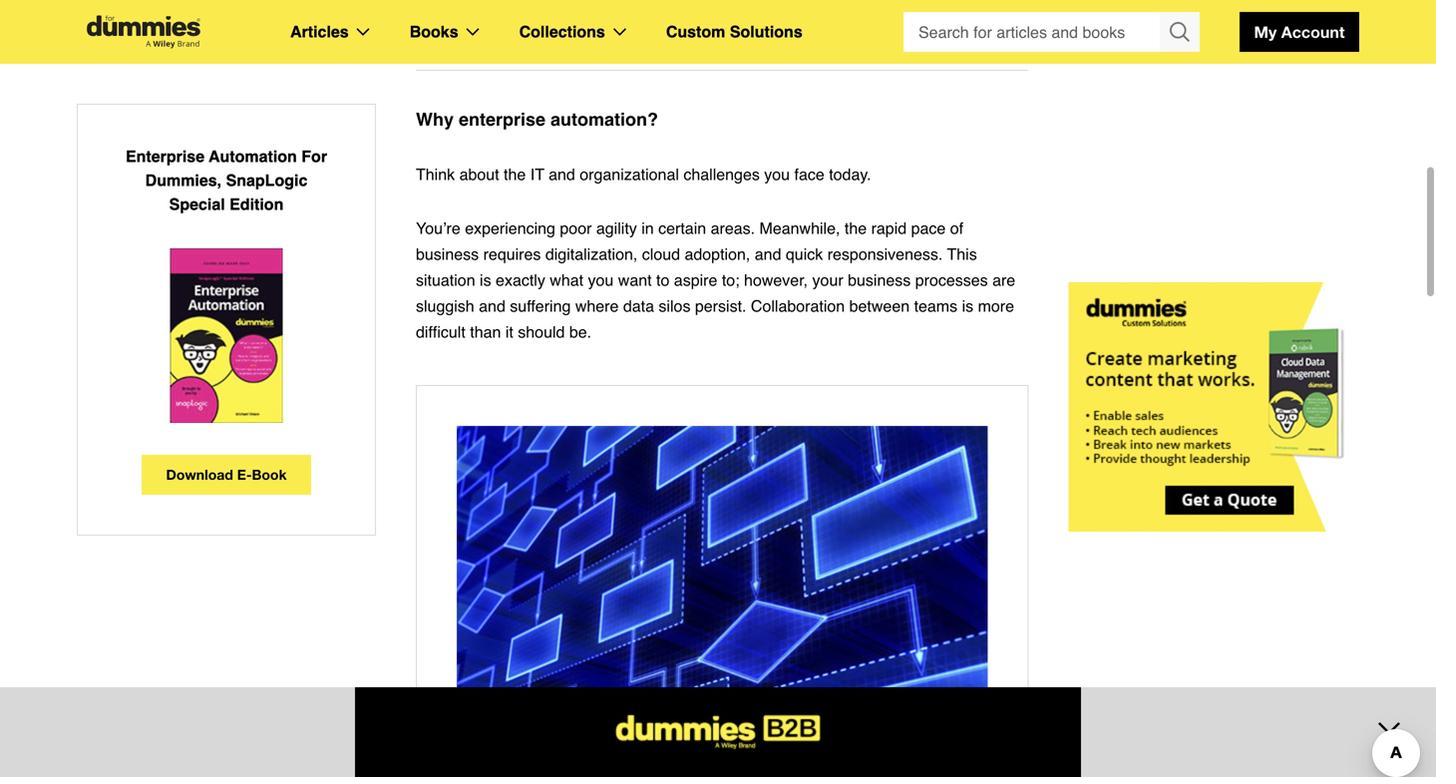 Task type: vqa. For each thing, say whether or not it's contained in the screenshot.
the or to the right
no



Task type: locate. For each thing, give the bounding box(es) containing it.
custom solutions link
[[666, 19, 803, 45]]

my account
[[1254, 22, 1345, 41]]

challenges
[[684, 165, 760, 184]]

it
[[506, 323, 514, 341]]

about
[[459, 165, 499, 184]]

it
[[530, 165, 544, 184]]

0 vertical spatial is
[[480, 271, 491, 289]]

business
[[416, 245, 479, 263], [848, 271, 911, 289]]

custom
[[666, 22, 726, 41]]

processes
[[915, 271, 988, 289]]

and
[[549, 165, 575, 184], [755, 245, 781, 263], [479, 297, 506, 315]]

account
[[1282, 22, 1345, 41]]

to;
[[722, 271, 740, 289]]

silos
[[659, 297, 691, 315]]

download
[[166, 466, 233, 483]]

responsiveness.
[[828, 245, 943, 263]]

you up where
[[588, 271, 614, 289]]

today.
[[829, 165, 871, 184]]

requires
[[483, 245, 541, 263]]

you're
[[416, 219, 461, 237]]

you
[[764, 165, 790, 184], [588, 271, 614, 289]]

1 vertical spatial you
[[588, 271, 614, 289]]

is left exactly
[[480, 271, 491, 289]]

business up situation
[[416, 245, 479, 263]]

0 horizontal spatial you
[[588, 271, 614, 289]]

1 vertical spatial business
[[848, 271, 911, 289]]

you left face
[[764, 165, 790, 184]]

of
[[950, 219, 964, 237]]

open article categories image
[[357, 28, 370, 36]]

suffering
[[510, 297, 571, 315]]

group
[[904, 12, 1200, 52]]

1 vertical spatial is
[[962, 297, 974, 315]]

adoption,
[[685, 245, 750, 263]]

1 horizontal spatial the
[[845, 219, 867, 237]]

automation?
[[551, 109, 658, 130]]

1 horizontal spatial you
[[764, 165, 790, 184]]

is
[[480, 271, 491, 289], [962, 297, 974, 315]]

0 horizontal spatial business
[[416, 245, 479, 263]]

areas.
[[711, 219, 755, 237]]

special
[[169, 195, 225, 213]]

you're experiencing poor agility in certain areas. meanwhile, the rapid pace of business requires digitalization, cloud adoption, and quick responsiveness. this situation is exactly what you want to aspire to; however, your business processes are sluggish and suffering where data silos persist. collaboration between teams is more difficult than it should be.
[[416, 219, 1016, 341]]

1 vertical spatial and
[[755, 245, 781, 263]]

collections
[[519, 22, 605, 41]]

book image image
[[170, 248, 283, 423]]

the left rapid on the top right of the page
[[845, 219, 867, 237]]

meanwhile,
[[760, 219, 840, 237]]

custom solutions
[[666, 22, 803, 41]]

organizational
[[580, 165, 679, 184]]

situation
[[416, 271, 475, 289]]

logo image
[[77, 15, 210, 48]]

is left "more"
[[962, 297, 974, 315]]

this
[[947, 245, 977, 263]]

business up between in the right top of the page
[[848, 271, 911, 289]]

close this dialog image
[[1406, 696, 1426, 716]]

digitalization,
[[545, 245, 638, 263]]

want
[[618, 271, 652, 289]]

my account link
[[1240, 12, 1360, 52]]

1 vertical spatial the
[[845, 219, 867, 237]]

1 horizontal spatial is
[[962, 297, 974, 315]]

books
[[410, 22, 458, 41]]

2 vertical spatial and
[[479, 297, 506, 315]]

advertisement element
[[1069, 282, 1368, 532], [355, 687, 1081, 777]]

and up than
[[479, 297, 506, 315]]

download e-book
[[166, 466, 287, 483]]

why enterprise automation?
[[416, 109, 658, 130]]

e-
[[237, 466, 252, 483]]

more
[[978, 297, 1014, 315]]

in
[[642, 219, 654, 237]]

enterprise
[[459, 109, 546, 130]]

the left it
[[504, 165, 526, 184]]

and up however,
[[755, 245, 781, 263]]

between
[[849, 297, 910, 315]]

experiencing
[[465, 219, 556, 237]]

0 horizontal spatial is
[[480, 271, 491, 289]]

1 horizontal spatial and
[[549, 165, 575, 184]]

the
[[504, 165, 526, 184], [845, 219, 867, 237]]

and right it
[[549, 165, 575, 184]]

to
[[656, 271, 670, 289]]

certain
[[658, 219, 706, 237]]

0 vertical spatial the
[[504, 165, 526, 184]]



Task type: describe. For each thing, give the bounding box(es) containing it.
cloud
[[642, 245, 680, 263]]

0 horizontal spatial the
[[504, 165, 526, 184]]

1 vertical spatial advertisement element
[[355, 687, 1081, 777]]

pace
[[911, 219, 946, 237]]

edition
[[230, 195, 284, 213]]

0 horizontal spatial and
[[479, 297, 506, 315]]

0 vertical spatial and
[[549, 165, 575, 184]]

are
[[993, 271, 1016, 289]]

you inside you're experiencing poor agility in certain areas. meanwhile, the rapid pace of business requires digitalization, cloud adoption, and quick responsiveness. this situation is exactly what you want to aspire to; however, your business processes are sluggish and suffering where data silos persist. collaboration between teams is more difficult than it should be.
[[588, 271, 614, 289]]

collaboration
[[751, 297, 845, 315]]

0 vertical spatial advertisement element
[[1069, 282, 1368, 532]]

face
[[794, 165, 825, 184]]

exactly
[[496, 271, 545, 289]]

Search for articles and books text field
[[904, 12, 1162, 52]]

1 horizontal spatial business
[[848, 271, 911, 289]]

enterprise automation for dummies, snaplogic special edition
[[126, 147, 327, 213]]

book
[[252, 466, 287, 483]]

persist.
[[695, 297, 747, 315]]

think
[[416, 165, 455, 184]]

dummies,
[[145, 171, 222, 190]]

the inside you're experiencing poor agility in certain areas. meanwhile, the rapid pace of business requires digitalization, cloud adoption, and quick responsiveness. this situation is exactly what you want to aspire to; however, your business processes are sluggish and suffering where data silos persist. collaboration between teams is more difficult than it should be.
[[845, 219, 867, 237]]

snaplogic
[[226, 171, 308, 190]]

download e-book link
[[142, 455, 311, 495]]

what
[[550, 271, 584, 289]]

open collections list image
[[613, 28, 626, 36]]

open book categories image
[[466, 28, 479, 36]]

agility
[[596, 219, 637, 237]]

rapid
[[871, 219, 907, 237]]

enterprise
[[126, 147, 205, 166]]

where
[[575, 297, 619, 315]]

should
[[518, 323, 565, 341]]

aspire
[[674, 271, 718, 289]]

quick
[[786, 245, 823, 263]]

difficult
[[416, 323, 466, 341]]

than
[[470, 323, 501, 341]]

2 horizontal spatial and
[[755, 245, 781, 263]]

poor
[[560, 219, 592, 237]]

articles
[[290, 22, 349, 41]]

0 vertical spatial business
[[416, 245, 479, 263]]

for
[[302, 147, 327, 166]]

solutions
[[730, 22, 803, 41]]

my
[[1254, 22, 1277, 41]]

automation
[[209, 147, 297, 166]]

think about the it and organizational challenges you face today.
[[416, 165, 871, 184]]

sluggish
[[416, 297, 474, 315]]

be.
[[569, 323, 592, 341]]

teams
[[914, 297, 958, 315]]

data
[[623, 297, 654, 315]]

your
[[812, 271, 844, 289]]

why
[[416, 109, 454, 130]]

however,
[[744, 271, 808, 289]]

0 vertical spatial you
[[764, 165, 790, 184]]



